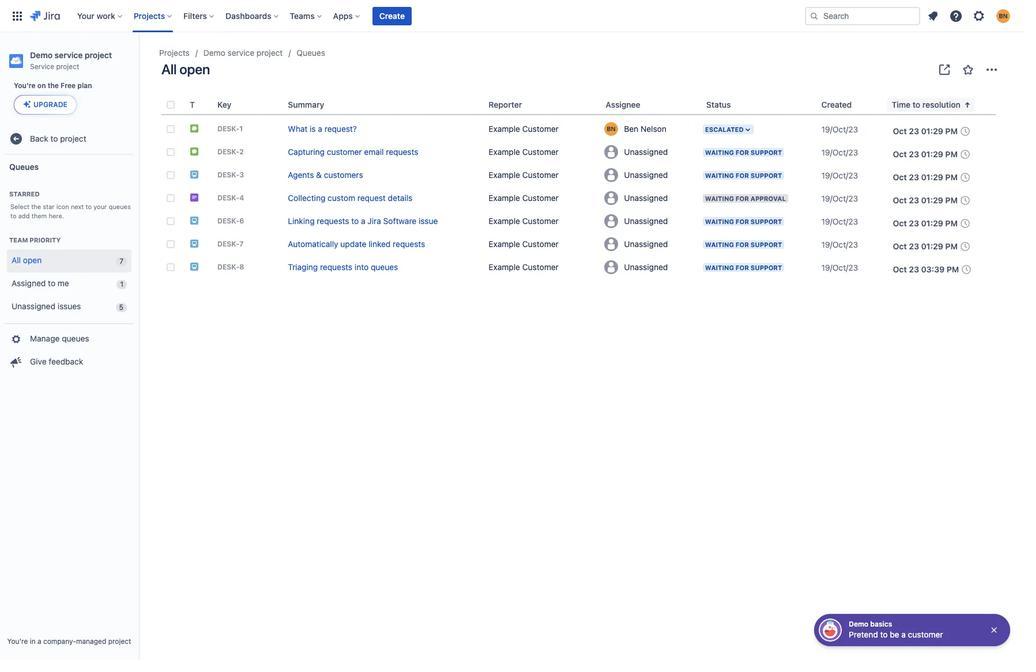 Task type: vqa. For each thing, say whether or not it's contained in the screenshot.
Demo to the right
yes



Task type: describe. For each thing, give the bounding box(es) containing it.
example customer for agents & customers
[[489, 170, 559, 180]]

project for demo service project
[[257, 48, 283, 58]]

assignee
[[606, 100, 640, 110]]

the for select
[[31, 203, 41, 211]]

desk - 8
[[217, 263, 244, 272]]

23 for what is a request?
[[909, 126, 919, 136]]

collecting
[[288, 193, 325, 203]]

queues inside starred select the star icon next to your queues to add them here.
[[109, 203, 131, 211]]

a right "is" at the left top of page
[[318, 124, 322, 134]]

capturing customer email requests link
[[288, 147, 418, 157]]

linking
[[288, 216, 315, 226]]

queues link
[[297, 46, 325, 60]]

7 inside the team priority group
[[119, 257, 123, 266]]

23 for automatically update linked requests
[[909, 242, 919, 251]]

create
[[379, 11, 405, 20]]

give feedback button
[[5, 351, 134, 374]]

unassigned button for capturing customer email requests
[[601, 143, 702, 161]]

unassigned button for agents & customers
[[601, 166, 702, 185]]

work
[[97, 11, 115, 20]]

capturing
[[288, 147, 325, 157]]

to right back
[[50, 134, 58, 143]]

upgrade
[[33, 100, 67, 109]]

desk - 2
[[217, 148, 244, 156]]

oct 23 01:29 pm for what is a request?
[[893, 126, 958, 136]]

desk for triaging
[[217, 263, 236, 272]]

manage queues button
[[5, 328, 134, 351]]

basics
[[870, 620, 892, 629]]

example for automatically update linked requests
[[489, 239, 520, 249]]

service for demo service project
[[228, 48, 254, 58]]

example for agents & customers
[[489, 170, 520, 180]]

request
[[357, 193, 386, 203]]

upgrade button
[[14, 96, 76, 114]]

project up free
[[56, 62, 79, 71]]

your work button
[[74, 7, 127, 25]]

summary button
[[283, 98, 324, 112]]

unassigned issues
[[12, 302, 81, 311]]

demo service project service project
[[30, 50, 112, 71]]

pm for triaging requests into queues
[[947, 265, 959, 274]]

customer for capturing customer email requests
[[522, 147, 559, 157]]

status button
[[702, 98, 731, 112]]

23 for capturing customer email requests
[[909, 149, 919, 159]]

project for demo service project service project
[[85, 50, 112, 60]]

is
[[310, 124, 316, 134]]

01:29 for collecting custom request details
[[921, 195, 943, 205]]

the for on
[[48, 81, 59, 90]]

customer for what is a request?
[[522, 124, 559, 134]]

0 vertical spatial open
[[179, 61, 210, 77]]

assigned to me
[[12, 279, 69, 288]]

to inside the team priority group
[[48, 279, 55, 288]]

unassigned button for linking requests to a jira software issue
[[601, 212, 702, 231]]

01:29 for automatically update linked requests
[[921, 242, 943, 251]]

a requests that may require approval. image
[[190, 193, 199, 202]]

close image
[[989, 626, 999, 635]]

customer inside the demo basics pretend to be a customer
[[908, 630, 943, 640]]

example for what is a request?
[[489, 124, 520, 134]]

unassigned button for triaging requests into queues
[[601, 258, 702, 277]]

service for demo service project service project
[[55, 50, 83, 60]]

created button
[[817, 98, 852, 112]]

time
[[892, 100, 911, 110]]

notifications image
[[926, 9, 940, 23]]

desk for agents
[[217, 171, 236, 179]]

19/oct/23 for triaging requests into queues
[[821, 263, 858, 273]]

unassigned for collecting custom request details
[[624, 193, 668, 203]]

linked
[[369, 239, 391, 249]]

add
[[18, 212, 30, 220]]

free
[[61, 81, 76, 90]]

escalated
[[705, 126, 744, 133]]

2
[[239, 148, 244, 156]]

you're for you're in a company-managed project
[[7, 638, 28, 646]]

be
[[890, 630, 899, 640]]

projects link
[[159, 46, 190, 60]]

assigned
[[12, 279, 46, 288]]

customer for agents & customers
[[522, 170, 559, 180]]

manage queues
[[30, 334, 89, 344]]

team priority
[[9, 236, 61, 244]]

oct 23 01:29 pm for collecting custom request details
[[893, 195, 958, 205]]

t button
[[185, 98, 195, 112]]

oct for automatically update linked requests
[[893, 242, 907, 251]]

them
[[31, 212, 47, 220]]

your profile and settings image
[[996, 9, 1010, 23]]

oct 23 03:39 pm
[[893, 265, 959, 274]]

1 horizontal spatial queues
[[297, 48, 325, 58]]

- for what is a request?
[[236, 125, 239, 133]]

ben nelson button
[[601, 120, 702, 138]]

19/oct/23 for capturing customer email requests
[[821, 148, 858, 157]]

desk for what
[[217, 125, 236, 133]]

unassigned for automatically update linked requests
[[624, 239, 668, 249]]

project for back to project
[[60, 134, 86, 143]]

reporter button
[[484, 98, 522, 112]]

1 vertical spatial queues
[[371, 262, 398, 272]]

issue
[[419, 216, 438, 226]]

time to resolution button
[[887, 98, 974, 112]]

oct for collecting custom request details
[[893, 195, 907, 205]]

oct for agents & customers
[[893, 172, 907, 182]]

settings image
[[972, 9, 986, 23]]

demo for demo basics pretend to be a customer
[[849, 620, 868, 629]]

oct 23 01:29 pm for linking requests to a jira software issue
[[893, 219, 958, 228]]

time to resolution
[[892, 100, 961, 110]]

give
[[30, 357, 46, 367]]

pm for automatically update linked requests
[[945, 242, 958, 251]]

company-
[[43, 638, 76, 646]]

- for capturing customer email requests
[[236, 148, 239, 156]]

star
[[43, 203, 54, 211]]

jira
[[368, 216, 381, 226]]

triaging requests into queues link
[[288, 262, 398, 272]]

- for collecting custom request details
[[236, 194, 239, 202]]

assignee button
[[601, 98, 640, 112]]

here.
[[49, 212, 64, 220]]

agents & customers link
[[288, 170, 363, 180]]

automatically
[[288, 239, 338, 249]]

resolution
[[922, 100, 961, 110]]

customer for triaging requests into queues
[[522, 262, 559, 272]]

projects for projects link
[[159, 48, 190, 58]]

ben nelson
[[624, 124, 666, 134]]

example customer for capturing customer email requests
[[489, 147, 559, 157]]

capturing customer email requests
[[288, 147, 418, 157]]

agents & customers
[[288, 170, 363, 180]]

apps
[[333, 11, 353, 20]]

star image
[[961, 63, 975, 77]]

queues inside 'button'
[[62, 334, 89, 344]]

t
[[190, 100, 195, 110]]

8
[[239, 263, 244, 272]]

requests left into
[[320, 262, 352, 272]]

0 vertical spatial 7
[[239, 240, 244, 249]]

pm for capturing customer email requests
[[945, 149, 958, 159]]

6
[[239, 217, 244, 225]]

desk for linking
[[217, 217, 236, 225]]

key button
[[213, 98, 231, 112]]

to left add
[[10, 212, 16, 220]]

an it problem or question. image for linking requests to a jira software issue
[[190, 216, 199, 225]]

demo service project link
[[203, 46, 283, 60]]

issues
[[58, 302, 81, 311]]

triaging
[[288, 262, 318, 272]]

banner containing your work
[[0, 0, 1024, 32]]

oct for triaging requests into queues
[[893, 265, 907, 274]]

into
[[355, 262, 369, 272]]

4
[[239, 194, 244, 202]]

feedback
[[49, 357, 83, 367]]

dashboards button
[[222, 7, 283, 25]]

email
[[364, 147, 384, 157]]

team
[[9, 236, 28, 244]]

customers
[[324, 170, 363, 180]]

requests down the software
[[393, 239, 425, 249]]

icon
[[56, 203, 69, 211]]

example customer for triaging requests into queues
[[489, 262, 559, 272]]

03:39
[[921, 265, 945, 274]]

desk - 6
[[217, 217, 244, 225]]

customer for linking requests to a jira software issue
[[522, 216, 559, 226]]

example for capturing customer email requests
[[489, 147, 520, 157]]

linking requests to a jira software issue
[[288, 216, 438, 226]]

oct for linking requests to a jira software issue
[[893, 219, 907, 228]]

priority
[[30, 236, 61, 244]]

desk - 4
[[217, 194, 244, 202]]

escalated button
[[702, 123, 755, 135]]

23 for collecting custom request details
[[909, 195, 919, 205]]

unassigned for capturing customer email requests
[[624, 147, 668, 157]]

team priority group
[[5, 224, 134, 323]]

select
[[10, 203, 29, 211]]

custom
[[328, 193, 355, 203]]

key
[[217, 100, 231, 110]]



Task type: locate. For each thing, give the bounding box(es) containing it.
an it problem or question. image
[[190, 170, 199, 179]]

- down 2
[[236, 171, 239, 179]]

7 customer from the top
[[522, 262, 559, 272]]

service down dashboards
[[228, 48, 254, 58]]

5 oct from the top
[[893, 219, 907, 228]]

6 oct 23 01:29 pm from the top
[[893, 242, 958, 251]]

your work
[[77, 11, 115, 20]]

01:29 for capturing customer email requests
[[921, 149, 943, 159]]

6 customer from the top
[[522, 239, 559, 249]]

0 horizontal spatial the
[[31, 203, 41, 211]]

unassigned button for automatically update linked requests
[[601, 235, 702, 254]]

example customer for automatically update linked requests
[[489, 239, 559, 249]]

5 01:29 from the top
[[921, 219, 943, 228]]

1 vertical spatial an it problem or question. image
[[190, 239, 199, 248]]

3 example customer from the top
[[489, 170, 559, 180]]

3 - from the top
[[236, 171, 239, 179]]

3
[[239, 171, 244, 179]]

0 vertical spatial queues
[[297, 48, 325, 58]]

automatically update linked requests link
[[288, 239, 425, 249]]

01:29 for what is a request?
[[921, 126, 943, 136]]

a request that follows itsm workflows. image
[[190, 124, 199, 133], [190, 147, 199, 156]]

2 desk from the top
[[217, 148, 236, 156]]

demo down filters popup button
[[203, 48, 225, 58]]

1 an it problem or question. image from the top
[[190, 216, 199, 225]]

open inside the team priority group
[[23, 256, 42, 265]]

3 desk from the top
[[217, 171, 236, 179]]

collecting custom request details link
[[288, 193, 412, 203]]

6 desk from the top
[[217, 240, 236, 249]]

example customer for what is a request?
[[489, 124, 559, 134]]

me
[[58, 279, 69, 288]]

4 desk from the top
[[217, 194, 236, 202]]

the up the them
[[31, 203, 41, 211]]

0 vertical spatial an it problem or question. image
[[190, 216, 199, 225]]

19/oct/23 for agents & customers
[[821, 171, 858, 180]]

2 23 from the top
[[909, 149, 919, 159]]

oct 23 01:29 pm for agents & customers
[[893, 172, 958, 182]]

example customer for collecting custom request details
[[489, 193, 559, 203]]

3 oct 23 01:29 pm from the top
[[893, 172, 958, 182]]

to inside button
[[913, 100, 920, 110]]

19/oct/23 for collecting custom request details
[[821, 194, 858, 204]]

0 vertical spatial queues
[[109, 203, 131, 211]]

apps button
[[330, 7, 364, 25]]

4 23 from the top
[[909, 195, 919, 205]]

you're left on
[[14, 81, 36, 90]]

5 - from the top
[[236, 217, 239, 225]]

3 example from the top
[[489, 170, 520, 180]]

1 up 5
[[120, 280, 123, 289]]

1 vertical spatial you're
[[7, 638, 28, 646]]

project right back
[[60, 134, 86, 143]]

5 customer from the top
[[522, 216, 559, 226]]

2 oct from the top
[[893, 149, 907, 159]]

desk up desk - 2 at the top left of page
[[217, 125, 236, 133]]

1 horizontal spatial the
[[48, 81, 59, 90]]

0 vertical spatial the
[[48, 81, 59, 90]]

7 down the 6
[[239, 240, 244, 249]]

1 oct 23 01:29 pm from the top
[[893, 126, 958, 136]]

all open inside the team priority group
[[12, 256, 42, 265]]

service up free
[[55, 50, 83, 60]]

demo for demo service project
[[203, 48, 225, 58]]

projects right work
[[134, 11, 165, 20]]

queues up starred
[[9, 162, 39, 172]]

0 horizontal spatial 1
[[120, 280, 123, 289]]

status
[[706, 100, 731, 110]]

pm
[[945, 126, 958, 136], [945, 149, 958, 159], [945, 172, 958, 182], [945, 195, 958, 205], [945, 219, 958, 228], [945, 242, 958, 251], [947, 265, 959, 274]]

1 horizontal spatial all
[[161, 61, 177, 77]]

your
[[77, 11, 94, 20]]

unassigned for agents & customers
[[624, 170, 668, 180]]

7 - from the top
[[236, 263, 239, 272]]

6 oct from the top
[[893, 242, 907, 251]]

6 example from the top
[[489, 239, 520, 249]]

customer for automatically update linked requests
[[522, 239, 559, 249]]

0 vertical spatial all open
[[161, 61, 210, 77]]

3 unassigned button from the top
[[601, 189, 702, 208]]

to left me
[[48, 279, 55, 288]]

0 vertical spatial all
[[161, 61, 177, 77]]

the
[[48, 81, 59, 90], [31, 203, 41, 211]]

banner
[[0, 0, 1024, 32]]

ben
[[624, 124, 638, 134]]

5 desk from the top
[[217, 217, 236, 225]]

queues up give feedback button
[[62, 334, 89, 344]]

1 vertical spatial all open
[[12, 256, 42, 265]]

requests right email
[[386, 147, 418, 157]]

&
[[316, 170, 322, 180]]

4 01:29 from the top
[[921, 195, 943, 205]]

customer
[[522, 124, 559, 134], [522, 147, 559, 157], [522, 170, 559, 180], [522, 193, 559, 203], [522, 216, 559, 226], [522, 239, 559, 249], [522, 262, 559, 272]]

triaging requests into queues
[[288, 262, 398, 272]]

Search field
[[805, 7, 920, 25]]

projects button
[[130, 7, 177, 25]]

created
[[821, 100, 852, 110]]

teams
[[290, 11, 315, 20]]

request?
[[324, 124, 357, 134]]

2 - from the top
[[236, 148, 239, 156]]

2 oct 23 01:29 pm from the top
[[893, 149, 958, 159]]

create button
[[372, 7, 412, 25]]

a request that follows itsm workflows. image down t
[[190, 124, 199, 133]]

desk down "desk - 6"
[[217, 240, 236, 249]]

you're in a company-managed project
[[7, 638, 131, 646]]

0 horizontal spatial queues
[[62, 334, 89, 344]]

7 23 from the top
[[909, 265, 919, 274]]

customer
[[327, 147, 362, 157], [908, 630, 943, 640]]

- for automatically update linked requests
[[236, 240, 239, 249]]

projects right 'sidebar navigation' image
[[159, 48, 190, 58]]

4 - from the top
[[236, 194, 239, 202]]

pm for agents & customers
[[945, 172, 958, 182]]

5 23 from the top
[[909, 219, 919, 228]]

2 an it problem or question. image from the top
[[190, 239, 199, 248]]

- for agents & customers
[[236, 171, 239, 179]]

help image
[[949, 9, 963, 23]]

demo
[[203, 48, 225, 58], [30, 50, 53, 60], [849, 620, 868, 629]]

desk
[[217, 125, 236, 133], [217, 148, 236, 156], [217, 171, 236, 179], [217, 194, 236, 202], [217, 217, 236, 225], [217, 240, 236, 249], [217, 263, 236, 272]]

0 vertical spatial a request that follows itsm workflows. image
[[190, 124, 199, 133]]

primary element
[[7, 0, 805, 32]]

5 example customer from the top
[[489, 216, 559, 226]]

1 vertical spatial queues
[[9, 162, 39, 172]]

example for triaging requests into queues
[[489, 262, 520, 272]]

projects for projects popup button at top left
[[134, 11, 165, 20]]

1 vertical spatial a request that follows itsm workflows. image
[[190, 147, 199, 156]]

starred group
[[5, 178, 134, 224]]

7 desk from the top
[[217, 263, 236, 272]]

0 vertical spatial customer
[[327, 147, 362, 157]]

0 horizontal spatial demo
[[30, 50, 53, 60]]

queues right into
[[371, 262, 398, 272]]

5 example from the top
[[489, 216, 520, 226]]

software
[[383, 216, 416, 226]]

demo inside demo service project service project
[[30, 50, 53, 60]]

2 vertical spatial queues
[[62, 334, 89, 344]]

19/oct/23 for what is a request?
[[821, 125, 858, 134]]

desk - 3
[[217, 171, 244, 179]]

to right next
[[86, 203, 92, 211]]

queues
[[297, 48, 325, 58], [9, 162, 39, 172]]

5 unassigned button from the top
[[601, 235, 702, 254]]

sidebar navigation image
[[126, 46, 151, 69]]

group
[[5, 323, 134, 377]]

to right time
[[913, 100, 920, 110]]

6 01:29 from the top
[[921, 242, 943, 251]]

customer up customers
[[327, 147, 362, 157]]

0 horizontal spatial open
[[23, 256, 42, 265]]

6 unassigned button from the top
[[601, 258, 702, 277]]

example for collecting custom request details
[[489, 193, 520, 203]]

1 example from the top
[[489, 124, 520, 134]]

a request that follows itsm workflows. image up an it problem or question. image
[[190, 147, 199, 156]]

customer for collecting custom request details
[[522, 193, 559, 203]]

1 customer from the top
[[522, 124, 559, 134]]

plan
[[77, 81, 92, 90]]

desk left the 6
[[217, 217, 236, 225]]

to
[[913, 100, 920, 110], [50, 134, 58, 143], [86, 203, 92, 211], [10, 212, 16, 220], [351, 216, 359, 226], [48, 279, 55, 288], [880, 630, 888, 640]]

4 customer from the top
[[522, 193, 559, 203]]

1 vertical spatial 7
[[119, 257, 123, 266]]

1 vertical spatial the
[[31, 203, 41, 211]]

queues right your
[[109, 203, 131, 211]]

an it problem or question. image
[[190, 216, 199, 225], [190, 239, 199, 248], [190, 262, 199, 271]]

1 desk from the top
[[217, 125, 236, 133]]

projects inside projects popup button
[[134, 11, 165, 20]]

give feedback
[[30, 357, 83, 367]]

19/oct/23 for linking requests to a jira software issue
[[821, 217, 858, 227]]

unassigned button for collecting custom request details
[[601, 189, 702, 208]]

1 vertical spatial projects
[[159, 48, 190, 58]]

unassigned for linking requests to a jira software issue
[[624, 216, 668, 226]]

3 01:29 from the top
[[921, 172, 943, 182]]

5 oct 23 01:29 pm from the top
[[893, 219, 958, 228]]

unassigned inside the team priority group
[[12, 302, 55, 311]]

- down desk - 7
[[236, 263, 239, 272]]

1 vertical spatial open
[[23, 256, 42, 265]]

pm for what is a request?
[[945, 126, 958, 136]]

oct
[[893, 126, 907, 136], [893, 149, 907, 159], [893, 172, 907, 182], [893, 195, 907, 205], [893, 219, 907, 228], [893, 242, 907, 251], [893, 265, 907, 274]]

- down the 6
[[236, 240, 239, 249]]

filters button
[[180, 7, 219, 25]]

3 an it problem or question. image from the top
[[190, 262, 199, 271]]

2 a request that follows itsm workflows. image from the top
[[190, 147, 199, 156]]

1 horizontal spatial customer
[[908, 630, 943, 640]]

0 horizontal spatial all
[[12, 256, 21, 265]]

customer right be on the right of the page
[[908, 630, 943, 640]]

7 19/oct/23 from the top
[[821, 263, 858, 273]]

19/oct/23
[[821, 125, 858, 134], [821, 148, 858, 157], [821, 171, 858, 180], [821, 194, 858, 204], [821, 217, 858, 227], [821, 240, 858, 250], [821, 263, 858, 273]]

requests
[[386, 147, 418, 157], [317, 216, 349, 226], [393, 239, 425, 249], [320, 262, 352, 272]]

details
[[388, 193, 412, 203]]

4 19/oct/23 from the top
[[821, 194, 858, 204]]

1 inside the team priority group
[[120, 280, 123, 289]]

0 vertical spatial you're
[[14, 81, 36, 90]]

summary
[[288, 100, 324, 110]]

you're
[[14, 81, 36, 90], [7, 638, 28, 646]]

group containing manage queues
[[5, 323, 134, 377]]

1 horizontal spatial demo
[[203, 48, 225, 58]]

actions image
[[985, 63, 999, 77]]

project right managed
[[108, 638, 131, 646]]

7 example customer from the top
[[489, 262, 559, 272]]

2 example customer from the top
[[489, 147, 559, 157]]

starred
[[9, 190, 40, 198]]

1 unassigned button from the top
[[601, 143, 702, 161]]

open down projects link
[[179, 61, 210, 77]]

0 horizontal spatial all open
[[12, 256, 42, 265]]

01:29 for linking requests to a jira software issue
[[921, 219, 943, 228]]

1 example customer from the top
[[489, 124, 559, 134]]

6 - from the top
[[236, 240, 239, 249]]

managed
[[76, 638, 106, 646]]

4 example from the top
[[489, 193, 520, 203]]

desk left 8
[[217, 263, 236, 272]]

requests down custom
[[317, 216, 349, 226]]

oct for what is a request?
[[893, 126, 907, 136]]

23 for linking requests to a jira software issue
[[909, 219, 919, 228]]

3 oct from the top
[[893, 172, 907, 182]]

project down dashboards popup button
[[257, 48, 283, 58]]

0 horizontal spatial service
[[55, 50, 83, 60]]

demo for demo service project service project
[[30, 50, 53, 60]]

1 horizontal spatial open
[[179, 61, 210, 77]]

2 horizontal spatial demo
[[849, 620, 868, 629]]

an it problem or question. image for triaging requests into queues
[[190, 262, 199, 271]]

4 example customer from the top
[[489, 193, 559, 203]]

2 horizontal spatial queues
[[371, 262, 398, 272]]

1 oct from the top
[[893, 126, 907, 136]]

a request that follows itsm workflows. image for capturing customer email requests
[[190, 147, 199, 156]]

0 horizontal spatial 7
[[119, 257, 123, 266]]

- up 2
[[236, 125, 239, 133]]

desk - 7
[[217, 240, 244, 249]]

0 horizontal spatial queues
[[9, 162, 39, 172]]

an it problem or question. image down a requests that may require approval. icon
[[190, 216, 199, 225]]

pm for linking requests to a jira software issue
[[945, 219, 958, 228]]

6 23 from the top
[[909, 242, 919, 251]]

example
[[489, 124, 520, 134], [489, 147, 520, 157], [489, 170, 520, 180], [489, 193, 520, 203], [489, 216, 520, 226], [489, 239, 520, 249], [489, 262, 520, 272]]

all down team
[[12, 256, 21, 265]]

0 vertical spatial projects
[[134, 11, 165, 20]]

an it problem or question. image for automatically update linked requests
[[190, 239, 199, 248]]

01:29 for agents & customers
[[921, 172, 943, 182]]

what is a request? link
[[288, 124, 357, 134]]

an it problem or question. image left desk - 7
[[190, 239, 199, 248]]

all inside the team priority group
[[12, 256, 21, 265]]

all down projects link
[[161, 61, 177, 77]]

to left jira
[[351, 216, 359, 226]]

nelson
[[641, 124, 666, 134]]

all open down team
[[12, 256, 42, 265]]

0 vertical spatial 1
[[239, 125, 243, 133]]

2 19/oct/23 from the top
[[821, 148, 858, 157]]

pm for collecting custom request details
[[945, 195, 958, 205]]

the right on
[[48, 81, 59, 90]]

oct for capturing customer email requests
[[893, 149, 907, 159]]

a left jira
[[361, 216, 365, 226]]

back
[[30, 134, 48, 143]]

open
[[179, 61, 210, 77], [23, 256, 42, 265]]

example for linking requests to a jira software issue
[[489, 216, 520, 226]]

desk for capturing
[[217, 148, 236, 156]]

4 unassigned button from the top
[[601, 212, 702, 231]]

1 vertical spatial all
[[12, 256, 21, 265]]

- up 3 at the left top
[[236, 148, 239, 156]]

- for triaging requests into queues
[[236, 263, 239, 272]]

desk left 3 at the left top
[[217, 171, 236, 179]]

queues
[[109, 203, 131, 211], [371, 262, 398, 272], [62, 334, 89, 344]]

4 oct 23 01:29 pm from the top
[[893, 195, 958, 205]]

what
[[288, 124, 308, 134]]

19/oct/23 for automatically update linked requests
[[821, 240, 858, 250]]

6 example customer from the top
[[489, 239, 559, 249]]

1 23 from the top
[[909, 126, 919, 136]]

what is a request?
[[288, 124, 357, 134]]

your
[[94, 203, 107, 211]]

you're for you're on the free plan
[[14, 81, 36, 90]]

7 oct from the top
[[893, 265, 907, 274]]

a request that follows itsm workflows. image for what is a request?
[[190, 124, 199, 133]]

desk for collecting
[[217, 194, 236, 202]]

reporter
[[489, 100, 522, 110]]

project up plan
[[85, 50, 112, 60]]

to inside the demo basics pretend to be a customer
[[880, 630, 888, 640]]

you're left in
[[7, 638, 28, 646]]

desk for automatically
[[217, 240, 236, 249]]

2 vertical spatial an it problem or question. image
[[190, 262, 199, 271]]

1 horizontal spatial queues
[[109, 203, 131, 211]]

23
[[909, 126, 919, 136], [909, 149, 919, 159], [909, 172, 919, 182], [909, 195, 919, 205], [909, 219, 919, 228], [909, 242, 919, 251], [909, 265, 919, 274]]

open down "team priority"
[[23, 256, 42, 265]]

unassigned button
[[601, 143, 702, 161], [601, 166, 702, 185], [601, 189, 702, 208], [601, 212, 702, 231], [601, 235, 702, 254], [601, 258, 702, 277]]

oct 23 01:29 pm for capturing customer email requests
[[893, 149, 958, 159]]

5 19/oct/23 from the top
[[821, 217, 858, 227]]

linking requests to a jira software issue link
[[288, 216, 438, 226]]

1 horizontal spatial service
[[228, 48, 254, 58]]

queues down teams popup button
[[297, 48, 325, 58]]

on
[[37, 81, 46, 90]]

1 up 2
[[239, 125, 243, 133]]

2 customer from the top
[[522, 147, 559, 157]]

1 horizontal spatial 1
[[239, 125, 243, 133]]

01:29
[[921, 126, 943, 136], [921, 149, 943, 159], [921, 172, 943, 182], [921, 195, 943, 205], [921, 219, 943, 228], [921, 242, 943, 251]]

oct 23 01:29 pm for automatically update linked requests
[[893, 242, 958, 251]]

1 19/oct/23 from the top
[[821, 125, 858, 134]]

all open down projects link
[[161, 61, 210, 77]]

unassigned for triaging requests into queues
[[624, 262, 668, 272]]

3 19/oct/23 from the top
[[821, 171, 858, 180]]

6 19/oct/23 from the top
[[821, 240, 858, 250]]

2 unassigned button from the top
[[601, 166, 702, 185]]

appswitcher icon image
[[10, 9, 24, 23]]

ascending icon image
[[961, 98, 974, 112]]

4 oct from the top
[[893, 195, 907, 205]]

agents
[[288, 170, 314, 180]]

starred select the star icon next to your queues to add them here.
[[9, 190, 131, 220]]

2 example from the top
[[489, 147, 520, 157]]

teams button
[[286, 7, 326, 25]]

a right be on the right of the page
[[901, 630, 906, 640]]

example customer
[[489, 124, 559, 134], [489, 147, 559, 157], [489, 170, 559, 180], [489, 193, 559, 203], [489, 216, 559, 226], [489, 239, 559, 249], [489, 262, 559, 272]]

you're on the free plan
[[14, 81, 92, 90]]

example customer for linking requests to a jira software issue
[[489, 216, 559, 226]]

demo up service at the left top of page
[[30, 50, 53, 60]]

1 a request that follows itsm workflows. image from the top
[[190, 124, 199, 133]]

a inside the demo basics pretend to be a customer
[[901, 630, 906, 640]]

3 customer from the top
[[522, 170, 559, 180]]

jira image
[[30, 9, 60, 23], [30, 9, 60, 23]]

the inside starred select the star icon next to your queues to add them here.
[[31, 203, 41, 211]]

3 23 from the top
[[909, 172, 919, 182]]

1 01:29 from the top
[[921, 126, 943, 136]]

1 horizontal spatial all open
[[161, 61, 210, 77]]

2 01:29 from the top
[[921, 149, 943, 159]]

7 example from the top
[[489, 262, 520, 272]]

- down 3 at the left top
[[236, 194, 239, 202]]

desk left 2
[[217, 148, 236, 156]]

project
[[257, 48, 283, 58], [85, 50, 112, 60], [56, 62, 79, 71], [60, 134, 86, 143], [108, 638, 131, 646]]

desk left 4
[[217, 194, 236, 202]]

demo up pretend
[[849, 620, 868, 629]]

23 for agents & customers
[[909, 172, 919, 182]]

23 for triaging requests into queues
[[909, 265, 919, 274]]

automatically update linked requests
[[288, 239, 425, 249]]

demo basics pretend to be a customer
[[849, 620, 943, 640]]

- down 4
[[236, 217, 239, 225]]

1 vertical spatial 1
[[120, 280, 123, 289]]

1 vertical spatial customer
[[908, 630, 943, 640]]

0 horizontal spatial customer
[[327, 147, 362, 157]]

search image
[[810, 11, 819, 20]]

to left be on the right of the page
[[880, 630, 888, 640]]

service inside demo service project service project
[[55, 50, 83, 60]]

1 horizontal spatial 7
[[239, 240, 244, 249]]

7 up 5
[[119, 257, 123, 266]]

a right in
[[37, 638, 41, 646]]

1 - from the top
[[236, 125, 239, 133]]

demo inside the demo basics pretend to be a customer
[[849, 620, 868, 629]]

an it problem or question. image left 'desk - 8'
[[190, 262, 199, 271]]

- for linking requests to a jira software issue
[[236, 217, 239, 225]]



